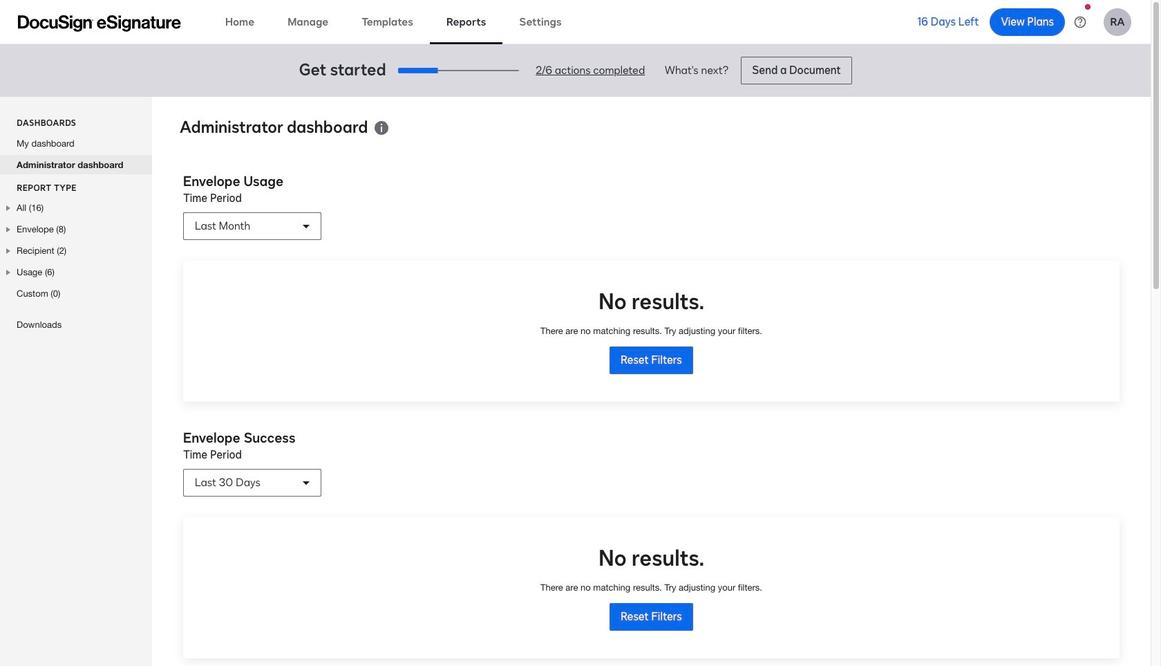 Task type: locate. For each thing, give the bounding box(es) containing it.
docusign esignature image
[[18, 15, 181, 31]]



Task type: vqa. For each thing, say whether or not it's contained in the screenshot.
'DocuSign eSignature' IMAGE in the top left of the page
yes



